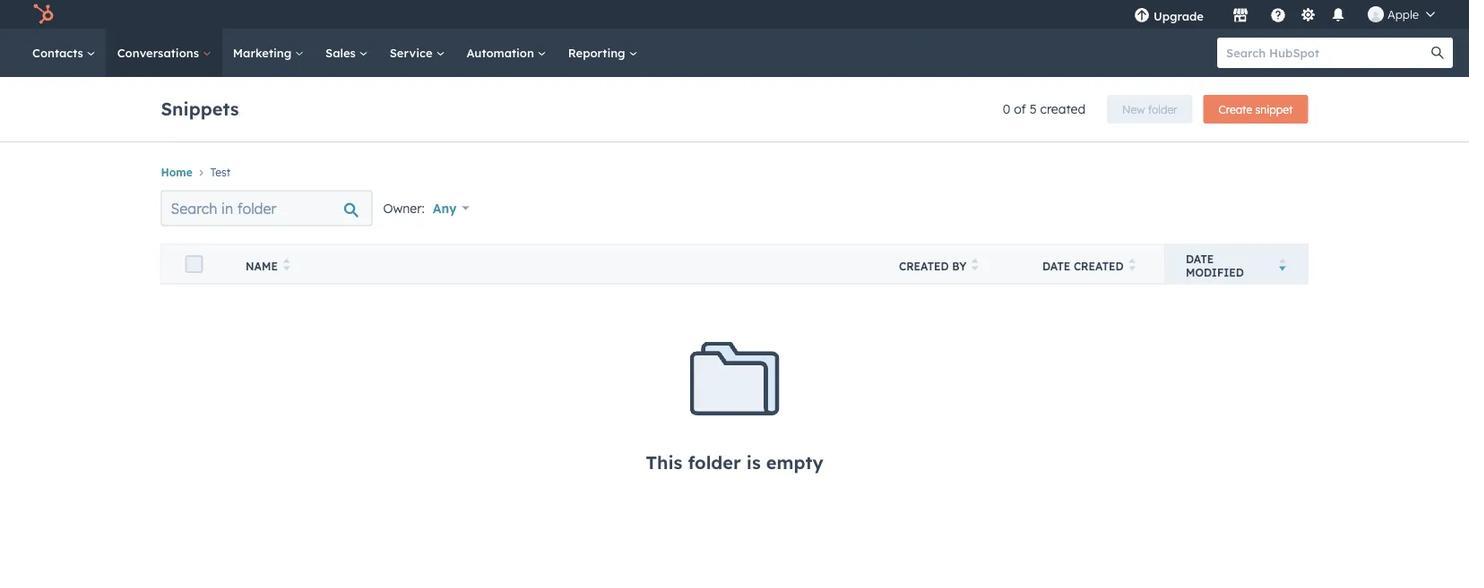 Task type: vqa. For each thing, say whether or not it's contained in the screenshot.
Analyze
no



Task type: describe. For each thing, give the bounding box(es) containing it.
descending sort. press to sort ascending. image
[[1280, 259, 1286, 271]]

empty
[[767, 452, 824, 474]]

apple button
[[1358, 0, 1446, 29]]

folder for new
[[1148, 103, 1178, 116]]

upgrade
[[1154, 9, 1204, 23]]

reporting
[[568, 45, 629, 60]]

any button
[[432, 190, 481, 226]]

press to sort. element for created by
[[972, 259, 979, 274]]

service
[[390, 45, 436, 60]]

bob builder image
[[1368, 6, 1385, 22]]

press to sort. image for name
[[283, 259, 290, 271]]

marketing link
[[222, 29, 315, 77]]

search button
[[1423, 38, 1454, 68]]

automation
[[467, 45, 538, 60]]

snippet
[[1256, 103, 1294, 116]]

search image
[[1432, 47, 1445, 59]]

of
[[1014, 101, 1027, 117]]

home button
[[161, 166, 193, 179]]

contacts link
[[22, 29, 106, 77]]

service link
[[379, 29, 456, 77]]

press to sort. element for date created
[[1129, 259, 1136, 274]]

conversations
[[117, 45, 202, 60]]

date created button
[[1021, 245, 1165, 284]]

apple
[[1388, 7, 1420, 22]]

press to sort. image
[[1129, 259, 1136, 271]]

date modified
[[1186, 253, 1245, 280]]

0
[[1003, 101, 1011, 117]]

folder for this
[[688, 452, 741, 474]]

navigation containing home
[[161, 161, 1309, 183]]

descending sort. press to sort ascending. element
[[1280, 259, 1286, 274]]

hubspot link
[[22, 4, 67, 25]]

5
[[1030, 101, 1037, 117]]

new
[[1123, 103, 1145, 116]]

Search search field
[[161, 190, 373, 226]]

sales
[[326, 45, 359, 60]]

0 of 5 created
[[1003, 101, 1086, 117]]

date for date created
[[1043, 259, 1071, 273]]

marketplaces image
[[1233, 8, 1249, 24]]

new folder button
[[1108, 95, 1193, 124]]

is
[[747, 452, 761, 474]]

created
[[899, 259, 949, 273]]

modified
[[1186, 266, 1245, 280]]

created by
[[899, 259, 967, 273]]



Task type: locate. For each thing, give the bounding box(es) containing it.
date left press to sort. icon
[[1043, 259, 1071, 273]]

name
[[246, 259, 278, 273]]

date right press to sort. icon
[[1186, 253, 1214, 266]]

reporting link
[[558, 29, 649, 77]]

2 press to sort. image from the left
[[972, 259, 979, 271]]

1 horizontal spatial date
[[1186, 253, 1214, 266]]

sales link
[[315, 29, 379, 77]]

conversations link
[[106, 29, 222, 77]]

folder left is
[[688, 452, 741, 474]]

press to sort. image inside name button
[[283, 259, 290, 271]]

name button
[[224, 245, 878, 284]]

created right 5
[[1041, 101, 1086, 117]]

home
[[161, 166, 193, 179]]

press to sort. element right date created
[[1129, 259, 1136, 274]]

press to sort. element
[[283, 259, 290, 274], [972, 259, 979, 274], [1129, 259, 1136, 274]]

0 horizontal spatial press to sort. element
[[283, 259, 290, 274]]

help button
[[1263, 0, 1294, 29]]

automation link
[[456, 29, 558, 77]]

0 horizontal spatial press to sort. image
[[283, 259, 290, 271]]

folder right new
[[1148, 103, 1178, 116]]

2 press to sort. element from the left
[[972, 259, 979, 274]]

any
[[433, 200, 457, 216]]

Search HubSpot search field
[[1218, 38, 1437, 68]]

folder inside 'button'
[[1148, 103, 1178, 116]]

press to sort. element inside "date created" button
[[1129, 259, 1136, 274]]

1 horizontal spatial press to sort. image
[[972, 259, 979, 271]]

press to sort. image right by
[[972, 259, 979, 271]]

owner:
[[383, 200, 425, 216]]

0 horizontal spatial date
[[1043, 259, 1071, 273]]

create snippet
[[1219, 103, 1294, 116]]

navigation
[[161, 161, 1309, 183]]

this
[[646, 452, 683, 474]]

date modified button
[[1165, 245, 1308, 284]]

1 vertical spatial folder
[[688, 452, 741, 474]]

date inside date modified
[[1186, 253, 1214, 266]]

date for date modified
[[1186, 253, 1214, 266]]

1 press to sort. image from the left
[[283, 259, 290, 271]]

contacts
[[32, 45, 87, 60]]

press to sort. image right name
[[283, 259, 290, 271]]

snippets
[[161, 97, 239, 120]]

settings link
[[1298, 5, 1320, 24]]

menu
[[1122, 0, 1448, 29]]

this folder is empty
[[646, 452, 824, 474]]

press to sort. element right name
[[283, 259, 290, 274]]

test
[[211, 166, 231, 179]]

press to sort. element inside name button
[[283, 259, 290, 274]]

1 horizontal spatial press to sort. element
[[972, 259, 979, 274]]

1 horizontal spatial folder
[[1148, 103, 1178, 116]]

by
[[952, 259, 967, 273]]

press to sort. element for name
[[283, 259, 290, 274]]

press to sort. element inside created by button
[[972, 259, 979, 274]]

menu containing apple
[[1122, 0, 1448, 29]]

created left press to sort. icon
[[1074, 259, 1124, 273]]

hubspot image
[[32, 4, 54, 25]]

press to sort. element right by
[[972, 259, 979, 274]]

press to sort. image
[[283, 259, 290, 271], [972, 259, 979, 271]]

3 press to sort. element from the left
[[1129, 259, 1136, 274]]

marketing
[[233, 45, 295, 60]]

press to sort. image inside created by button
[[972, 259, 979, 271]]

help image
[[1271, 8, 1287, 24]]

date inside "date created" button
[[1043, 259, 1071, 273]]

1 press to sort. element from the left
[[283, 259, 290, 274]]

upgrade image
[[1134, 8, 1150, 24]]

0 vertical spatial created
[[1041, 101, 1086, 117]]

created inside 'snippets' banner
[[1041, 101, 1086, 117]]

2 horizontal spatial press to sort. element
[[1129, 259, 1136, 274]]

notifications button
[[1324, 0, 1354, 29]]

folder
[[1148, 103, 1178, 116], [688, 452, 741, 474]]

0 horizontal spatial folder
[[688, 452, 741, 474]]

menu item
[[1217, 0, 1220, 29]]

create snippet button
[[1204, 95, 1309, 124]]

new folder
[[1123, 103, 1178, 116]]

0 vertical spatial folder
[[1148, 103, 1178, 116]]

press to sort. image for created by
[[972, 259, 979, 271]]

created by button
[[878, 245, 1021, 284]]

created
[[1041, 101, 1086, 117], [1074, 259, 1124, 273]]

date
[[1186, 253, 1214, 266], [1043, 259, 1071, 273]]

create
[[1219, 103, 1253, 116]]

notifications image
[[1331, 8, 1347, 24]]

date created
[[1043, 259, 1124, 273]]

marketplaces button
[[1222, 0, 1260, 29]]

snippets banner
[[161, 90, 1309, 124]]

settings image
[[1301, 8, 1317, 24]]

1 vertical spatial created
[[1074, 259, 1124, 273]]

created inside button
[[1074, 259, 1124, 273]]



